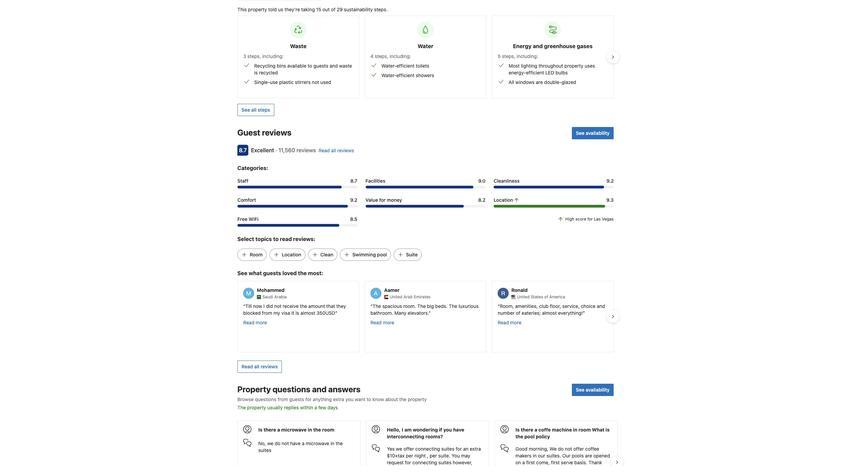 Task type: locate. For each thing, give the bounding box(es) containing it.
of left 29
[[331, 7, 335, 12]]

steps, right 4
[[375, 53, 388, 59]]

0 vertical spatial guests
[[313, 63, 328, 69]]

2 horizontal spatial "
[[583, 310, 585, 316]]

1 horizontal spatial "
[[370, 304, 373, 309]]

a down usually
[[277, 427, 280, 433]]

is for is there a coffe machine in room what is the pool policy
[[516, 427, 520, 433]]

more for now
[[256, 320, 267, 326]]

0 vertical spatial i
[[263, 304, 265, 309]]

most:
[[308, 271, 323, 277]]

" inside " room, amenities, club floor, service, choice and number of eateries; almost everything!
[[498, 304, 500, 309]]

days
[[328, 405, 338, 411]]

1 room from the left
[[322, 427, 334, 433]]

0 vertical spatial have
[[453, 427, 464, 433]]

read all reviews inside read all reviews button
[[242, 364, 278, 370]]

2 united from the left
[[517, 295, 530, 300]]

free
[[237, 217, 247, 222]]

2 almost from the left
[[542, 310, 557, 316]]

2 water- from the top
[[381, 73, 397, 78]]

you right if
[[443, 427, 452, 433]]

1 vertical spatial location
[[282, 252, 301, 258]]

" for the
[[335, 310, 337, 316]]

of down amenities,
[[516, 310, 520, 316]]

carousel region
[[232, 13, 619, 101]]

1 see availability from the top
[[576, 130, 610, 136]]

4
[[370, 53, 374, 59]]

1 availability from the top
[[586, 130, 610, 136]]

efficient
[[397, 63, 415, 69], [526, 70, 544, 76], [397, 73, 415, 78]]

not inside 'carousel' region
[[312, 79, 319, 85]]

including: for water
[[390, 53, 411, 59]]

" down they
[[335, 310, 337, 316]]

and right choice
[[597, 304, 605, 309]]

1 " from the left
[[335, 310, 337, 316]]

room.
[[403, 304, 416, 309]]

3
[[243, 53, 246, 59]]

i left am
[[402, 427, 403, 433]]

do inside no, we do not have a microwave in the suites
[[275, 441, 280, 447]]

8.7 down guest
[[239, 147, 247, 154]]

per left night
[[406, 453, 413, 459]]

microwave down 'is there a microwave in the room' on the left of the page
[[306, 441, 329, 447]]

0 vertical spatial 9.2
[[607, 178, 614, 184]]

is inside " till now i did not receive the amount that they blocked from my visa it is almost 350usd
[[296, 310, 299, 316]]

from down did
[[262, 310, 272, 316]]

see for second "see availability" button from the top
[[576, 387, 585, 393]]

you left want
[[346, 397, 354, 403]]

1 vertical spatial 9.2
[[350, 197, 357, 203]]

0 horizontal spatial read more button
[[243, 320, 267, 327]]

3 " from the left
[[583, 310, 585, 316]]

many
[[394, 310, 406, 316]]

1 horizontal spatial 9.2
[[607, 178, 614, 184]]

do inside good morning, we do not offer coffee makers in our suites. our pools are opened on a first come, first serve basis. tha
[[558, 447, 564, 452]]

property
[[237, 385, 271, 395]]

0 horizontal spatial is
[[258, 427, 262, 433]]

0 horizontal spatial steps,
[[247, 53, 261, 59]]

property down browse
[[247, 405, 266, 411]]

not up our
[[565, 447, 572, 452]]

water-efficient toilets
[[381, 63, 429, 69]]

till
[[245, 304, 252, 309]]

from up usually
[[278, 397, 288, 403]]

more down number
[[510, 320, 522, 326]]

1 vertical spatial is
[[296, 310, 299, 316]]

all for see all steps button
[[251, 107, 256, 113]]

0 vertical spatial water-
[[381, 63, 397, 69]]

property up bulbs in the top right of the page
[[565, 63, 583, 69]]

steps, right the "5"
[[502, 53, 515, 59]]

0 horizontal spatial we
[[267, 441, 273, 447]]

do right no,
[[275, 441, 280, 447]]

1 more from the left
[[256, 320, 267, 326]]

1 horizontal spatial location
[[494, 197, 513, 203]]

cleanliness 9.2 meter
[[494, 186, 614, 189]]

a down 'is there a microwave in the room' on the left of the page
[[302, 441, 304, 447]]

read for " room, amenities, club floor, service, choice and number of eateries; almost everything!
[[498, 320, 509, 326]]

extra up 'days'
[[333, 397, 344, 403]]

see for see all steps button
[[242, 107, 250, 113]]

extra inside yes we offer connecting suites for an extra $10+tax per night , per suite. you may request for connecting suites howeve
[[470, 447, 481, 452]]

1 vertical spatial i
[[402, 427, 403, 433]]

1 horizontal spatial first
[[551, 460, 560, 466]]

facilities
[[366, 178, 385, 184]]

what
[[249, 271, 262, 277]]

pool left policy
[[524, 434, 535, 440]]

read more button for " the spacious room. the big beds. the luxurious bathroom. many elevators.
[[370, 320, 394, 327]]

0 horizontal spatial location
[[282, 252, 301, 258]]

" the spacious room. the big beds. the luxurious bathroom. many elevators.
[[370, 304, 479, 316]]

0 horizontal spatial from
[[262, 310, 272, 316]]

is for is there a microwave in the room
[[258, 427, 262, 433]]

out
[[323, 7, 330, 12]]

2 availability from the top
[[586, 387, 610, 393]]

for
[[379, 197, 386, 203], [587, 217, 593, 222], [305, 397, 312, 403], [456, 447, 462, 452], [405, 460, 411, 466]]

1 horizontal spatial including:
[[390, 53, 411, 59]]

machine
[[552, 427, 572, 433]]

united
[[390, 295, 402, 300], [517, 295, 530, 300]]

united down aamer
[[390, 295, 402, 300]]

glazed
[[562, 79, 576, 85]]

read more button for " room, amenities, club floor, service, choice and number of eateries; almost everything!
[[498, 320, 522, 327]]

0 horizontal spatial you
[[346, 397, 354, 403]]

2 horizontal spatial including:
[[517, 53, 538, 59]]

united for aamer
[[390, 295, 402, 300]]

1 vertical spatial of
[[544, 295, 548, 300]]

almost down amount
[[300, 310, 315, 316]]

suites down suite.
[[438, 460, 452, 466]]

1 read more button from the left
[[243, 320, 267, 327]]

taking
[[301, 7, 315, 12]]

1 horizontal spatial "
[[429, 310, 431, 316]]

1 vertical spatial microwave
[[306, 441, 329, 447]]

2 room from the left
[[579, 427, 591, 433]]

0 vertical spatial are
[[536, 79, 543, 85]]

0 vertical spatial all
[[251, 107, 256, 113]]

1 horizontal spatial guests
[[289, 397, 304, 403]]

0 vertical spatial you
[[346, 397, 354, 403]]

we up '$10+tax'
[[396, 447, 402, 452]]

0 horizontal spatial room
[[322, 427, 334, 433]]

1 offer from the left
[[404, 447, 414, 452]]

we inside yes we offer connecting suites for an extra $10+tax per night , per suite. you may request for connecting suites howeve
[[396, 447, 402, 452]]

0 vertical spatial to
[[308, 63, 312, 69]]

energy-
[[509, 70, 526, 76]]

1 water- from the top
[[381, 63, 397, 69]]

all inside button
[[254, 364, 259, 370]]

more for spacious
[[383, 320, 394, 326]]

not up my
[[274, 304, 281, 309]]

the inside property questions and answers browse questions from guests for anything extra you want to know about the property the property usually replies within a few days
[[237, 405, 246, 411]]

3 including: from the left
[[517, 53, 538, 59]]

not down 'is there a microwave in the room' on the left of the page
[[282, 441, 289, 447]]

1 there from the left
[[264, 427, 276, 433]]

to right available
[[308, 63, 312, 69]]

1 horizontal spatial are
[[585, 453, 592, 459]]

first down the makers
[[526, 460, 535, 466]]

read for " till now i did not receive the amount that they blocked from my visa it is almost 350usd
[[243, 320, 254, 326]]

2 steps, from the left
[[375, 53, 388, 59]]

receive
[[283, 304, 299, 309]]

1 vertical spatial read all reviews
[[242, 364, 278, 370]]

no, we do not have a microwave in the suites
[[258, 441, 343, 454]]

are inside 'carousel' region
[[536, 79, 543, 85]]

1 horizontal spatial read more button
[[370, 320, 394, 327]]

1 horizontal spatial is
[[516, 427, 520, 433]]

told
[[268, 7, 277, 12]]

1 vertical spatial from
[[278, 397, 288, 403]]

have inside 'hello, i am wondering if you have interconnecting rooms?'
[[453, 427, 464, 433]]

15
[[316, 7, 321, 12]]

microwave inside no, we do not have a microwave in the suites
[[306, 441, 329, 447]]

are down "coffee"
[[585, 453, 592, 459]]

there left coffe
[[521, 427, 533, 433]]

saudi
[[262, 295, 273, 300]]

1 horizontal spatial from
[[278, 397, 288, 403]]

read more button down number
[[498, 320, 522, 327]]

policy
[[536, 434, 550, 440]]

9.2 for comfort
[[350, 197, 357, 203]]

connecting down ,
[[412, 460, 437, 466]]

come,
[[536, 460, 550, 466]]

1 horizontal spatial room
[[579, 427, 591, 433]]

greenhouse
[[544, 43, 576, 49]]

room
[[322, 427, 334, 433], [579, 427, 591, 433]]

for up within
[[305, 397, 312, 403]]

big
[[427, 304, 434, 309]]

0 vertical spatial from
[[262, 310, 272, 316]]

1 is from the left
[[258, 427, 262, 433]]

0 horizontal spatial 8.7
[[239, 147, 247, 154]]

2 offer from the left
[[573, 447, 584, 452]]

1 vertical spatial extra
[[470, 447, 481, 452]]

3 steps, from the left
[[502, 53, 515, 59]]

1 see availability button from the top
[[572, 127, 614, 140]]

read more down number
[[498, 320, 522, 326]]

5 steps, including:
[[498, 53, 538, 59]]

guests up mohammed
[[263, 271, 281, 277]]

to left read
[[273, 236, 279, 243]]

0 vertical spatial see availability button
[[572, 127, 614, 140]]

8.2
[[478, 197, 486, 203]]

and inside property questions and answers browse questions from guests for anything extra you want to know about the property the property usually replies within a few days
[[312, 385, 327, 395]]

not left used
[[312, 79, 319, 85]]

2 vertical spatial of
[[516, 310, 520, 316]]

0 horizontal spatial is
[[254, 70, 258, 76]]

1 read more from the left
[[243, 320, 267, 326]]

1 vertical spatial 8.7
[[350, 178, 357, 184]]

all inside button
[[251, 107, 256, 113]]

1 vertical spatial water-
[[381, 73, 397, 78]]

categories:
[[237, 165, 268, 171]]

2 " from the left
[[429, 310, 431, 316]]

1 horizontal spatial i
[[402, 427, 403, 433]]

arabia
[[274, 295, 287, 300]]

led
[[545, 70, 554, 76]]

2 see availability from the top
[[576, 387, 610, 393]]

extra right an on the bottom of the page
[[470, 447, 481, 452]]

suites
[[441, 447, 454, 452], [258, 448, 271, 454], [438, 460, 452, 466]]

2 horizontal spatial is
[[606, 427, 610, 433]]

2 horizontal spatial "
[[498, 304, 500, 309]]

steps, for energy and greenhouse gases
[[502, 53, 515, 59]]

amount
[[308, 304, 325, 309]]

steps,
[[247, 53, 261, 59], [375, 53, 388, 59], [502, 53, 515, 59]]

a left few
[[315, 405, 317, 411]]

is down recycling
[[254, 70, 258, 76]]

1 vertical spatial guests
[[263, 271, 281, 277]]

saudi arabia image
[[257, 295, 261, 300]]

guests
[[313, 63, 328, 69], [263, 271, 281, 277], [289, 397, 304, 403]]

1 horizontal spatial extra
[[470, 447, 481, 452]]

see availability button
[[572, 127, 614, 140], [572, 384, 614, 397]]

suites down no,
[[258, 448, 271, 454]]

per right ,
[[430, 453, 437, 459]]

" down choice
[[583, 310, 585, 316]]

efficient up water-efficient showers
[[397, 63, 415, 69]]

basis.
[[574, 460, 587, 466]]

from inside " till now i did not receive the amount that they blocked from my visa it is almost 350usd
[[262, 310, 272, 316]]

0 horizontal spatial extra
[[333, 397, 344, 403]]

2 horizontal spatial read more
[[498, 320, 522, 326]]

5
[[498, 53, 501, 59]]

almost inside " room, amenities, club floor, service, choice and number of eateries; almost everything!
[[542, 310, 557, 316]]

including: up recycling
[[262, 53, 284, 59]]

there up no,
[[264, 427, 276, 433]]

blocked
[[243, 310, 261, 316]]

0 vertical spatial extra
[[333, 397, 344, 403]]

2 there from the left
[[521, 427, 533, 433]]

1 " from the left
[[243, 304, 245, 309]]

is up "good"
[[516, 427, 520, 433]]

3 " from the left
[[498, 304, 500, 309]]

3 read more from the left
[[498, 320, 522, 326]]

1 horizontal spatial of
[[516, 310, 520, 316]]

0 vertical spatial 8.7
[[239, 147, 247, 154]]

" up blocked
[[243, 304, 245, 309]]

0 horizontal spatial are
[[536, 79, 543, 85]]

from
[[262, 310, 272, 316], [278, 397, 288, 403]]

of
[[331, 7, 335, 12], [544, 295, 548, 300], [516, 310, 520, 316]]

2 see availability button from the top
[[572, 384, 614, 397]]

1 vertical spatial have
[[290, 441, 301, 447]]

3 more from the left
[[510, 320, 522, 326]]

offer down interconnecting
[[404, 447, 414, 452]]

and up anything
[[312, 385, 327, 395]]

good morning, we do not offer coffee makers in our suites. our pools are opened on a first come, first serve basis. tha
[[516, 447, 610, 467]]

0 horizontal spatial offer
[[404, 447, 414, 452]]

answers
[[328, 385, 361, 395]]

swimming
[[352, 252, 376, 258]]

almost down the club
[[542, 310, 557, 316]]

2 horizontal spatial more
[[510, 320, 522, 326]]

more down bathroom. at the bottom of the page
[[383, 320, 394, 326]]

0 horizontal spatial almost
[[300, 310, 315, 316]]

our
[[562, 453, 571, 459]]

2 more from the left
[[383, 320, 394, 326]]

questions up usually
[[255, 397, 276, 403]]

2 read more from the left
[[370, 320, 394, 326]]

is up no,
[[258, 427, 262, 433]]

the down browse
[[237, 405, 246, 411]]

pool right swimming at the left bottom of page
[[377, 252, 387, 258]]

elevators.
[[408, 310, 429, 316]]

a left coffe
[[535, 427, 537, 433]]

0 vertical spatial connecting
[[415, 447, 440, 452]]

see availability for second "see availability" button from the top
[[576, 387, 610, 393]]

2 first from the left
[[551, 460, 560, 466]]

review categories element
[[237, 164, 268, 172]]

see inside button
[[242, 107, 250, 113]]

more for amenities,
[[510, 320, 522, 326]]

0 vertical spatial availability
[[586, 130, 610, 136]]

suites.
[[547, 453, 561, 459]]

2 including: from the left
[[390, 53, 411, 59]]

a right on
[[522, 460, 525, 466]]

1 including: from the left
[[262, 53, 284, 59]]

1 steps, from the left
[[247, 53, 261, 59]]

0 horizontal spatial per
[[406, 453, 413, 459]]

read for " the spacious room. the big beds. the luxurious bathroom. many elevators.
[[370, 320, 382, 326]]

1 almost from the left
[[300, 310, 315, 316]]

the up elevators.
[[417, 304, 426, 309]]

1 horizontal spatial read all reviews
[[319, 148, 354, 154]]

see availability for 1st "see availability" button
[[576, 130, 610, 136]]

availability for second "see availability" button from the top
[[586, 387, 610, 393]]

see all steps
[[242, 107, 270, 113]]

have down 'is there a microwave in the room' on the left of the page
[[290, 441, 301, 447]]

0 horizontal spatial read all reviews
[[242, 364, 278, 370]]

1 horizontal spatial 8.7
[[350, 178, 357, 184]]

1 horizontal spatial we
[[396, 447, 402, 452]]

there inside is there a coffe machine in room what is the pool policy
[[521, 427, 533, 433]]

wifi
[[249, 217, 258, 222]]

"
[[335, 310, 337, 316], [429, 310, 431, 316], [583, 310, 585, 316]]

2 vertical spatial is
[[606, 427, 610, 433]]

0 horizontal spatial there
[[264, 427, 276, 433]]

0 horizontal spatial "
[[335, 310, 337, 316]]

steps, right the 3
[[247, 53, 261, 59]]

1 vertical spatial see availability button
[[572, 384, 614, 397]]

an
[[463, 447, 469, 452]]

efficient down water-efficient toilets
[[397, 73, 415, 78]]

we for do
[[267, 441, 273, 447]]

1 horizontal spatial is
[[296, 310, 299, 316]]

1 vertical spatial availability
[[586, 387, 610, 393]]

·
[[275, 147, 277, 154]]

read more
[[243, 320, 267, 326], [370, 320, 394, 326], [498, 320, 522, 326]]

that
[[326, 304, 335, 309]]

i inside 'hello, i am wondering if you have interconnecting rooms?'
[[402, 427, 403, 433]]

and inside recycling bins available to guests and waste is recycled
[[330, 63, 338, 69]]

value
[[366, 197, 378, 203]]

room down 'days'
[[322, 427, 334, 433]]

0 horizontal spatial more
[[256, 320, 267, 326]]

are
[[536, 79, 543, 85], [585, 453, 592, 459]]

is inside is there a coffe machine in room what is the pool policy
[[516, 427, 520, 433]]

we right no,
[[267, 441, 273, 447]]

are left double-
[[536, 79, 543, 85]]

guest
[[237, 128, 260, 138]]

read more down blocked
[[243, 320, 267, 326]]

see availability
[[576, 130, 610, 136], [576, 387, 610, 393]]

3 read more button from the left
[[498, 320, 522, 327]]

including: up lighting
[[517, 53, 538, 59]]

" up number
[[498, 304, 500, 309]]

" down big
[[429, 310, 431, 316]]

is right it
[[296, 310, 299, 316]]

read more button down bathroom. at the bottom of the page
[[370, 320, 394, 327]]

they
[[336, 304, 346, 309]]

location down read
[[282, 252, 301, 258]]

including:
[[262, 53, 284, 59], [390, 53, 411, 59], [517, 53, 538, 59]]

1 horizontal spatial read more
[[370, 320, 394, 326]]

0 horizontal spatial i
[[263, 304, 265, 309]]

see what guests loved the most:
[[237, 271, 323, 277]]

0 horizontal spatial united
[[390, 295, 402, 300]]

0 horizontal spatial first
[[526, 460, 535, 466]]

1 vertical spatial see availability
[[576, 387, 610, 393]]

and left waste
[[330, 63, 338, 69]]

water- down water-efficient toilets
[[381, 73, 397, 78]]

have right if
[[453, 427, 464, 433]]

2 horizontal spatial read more button
[[498, 320, 522, 327]]

location down cleanliness
[[494, 197, 513, 203]]

is inside is there a coffe machine in room what is the pool policy
[[606, 427, 610, 433]]

9.2 left 'value'
[[350, 197, 357, 203]]

2 is from the left
[[516, 427, 520, 433]]

if
[[439, 427, 442, 433]]

2 horizontal spatial to
[[367, 397, 371, 403]]

" for and
[[583, 310, 585, 316]]

" inside " till now i did not receive the amount that they blocked from my visa it is almost 350usd
[[243, 304, 245, 309]]

about
[[385, 397, 398, 403]]

suites inside no, we do not have a microwave in the suites
[[258, 448, 271, 454]]

mohammed
[[257, 288, 285, 293]]

know
[[372, 397, 384, 403]]

most lighting throughout property uses energy-efficient led bulbs
[[509, 63, 595, 76]]

9.2 up "9.3" at the right top of page
[[607, 178, 614, 184]]

read more button for " till now i did not receive the amount that they blocked from my visa it is almost 350usd
[[243, 320, 267, 327]]

0 vertical spatial location
[[494, 197, 513, 203]]

connecting up ,
[[415, 447, 440, 452]]

we inside no, we do not have a microwave in the suites
[[267, 441, 273, 447]]

recycling bins available to guests and waste is recycled
[[254, 63, 352, 76]]

used
[[320, 79, 331, 85]]

the inside no, we do not have a microwave in the suites
[[336, 441, 343, 447]]

2 read more button from the left
[[370, 320, 394, 327]]

0 vertical spatial pool
[[377, 252, 387, 258]]

1 united from the left
[[390, 295, 402, 300]]

0 horizontal spatial of
[[331, 7, 335, 12]]

more
[[256, 320, 267, 326], [383, 320, 394, 326], [510, 320, 522, 326]]

united down the ronald
[[517, 295, 530, 300]]

guests up replies
[[289, 397, 304, 403]]

i left did
[[263, 304, 265, 309]]

united states of america image
[[511, 295, 516, 300]]

almost inside " till now i did not receive the amount that they blocked from my visa it is almost 350usd
[[300, 310, 315, 316]]

2 " from the left
[[370, 304, 373, 309]]

are inside good morning, we do not offer coffee makers in our suites. our pools are opened on a first come, first serve basis. tha
[[585, 453, 592, 459]]

saudi arabia
[[262, 295, 287, 300]]

of right states
[[544, 295, 548, 300]]

guest reviews element
[[237, 127, 569, 138]]

read more down bathroom. at the bottom of the page
[[370, 320, 394, 326]]

" inside " the spacious room. the big beds. the luxurious bathroom. many elevators.
[[370, 304, 373, 309]]

0 vertical spatial is
[[254, 70, 258, 76]]

2 horizontal spatial guests
[[313, 63, 328, 69]]

good
[[516, 447, 528, 452]]

within
[[300, 405, 313, 411]]

guests inside recycling bins available to guests and waste is recycled
[[313, 63, 328, 69]]

1 horizontal spatial do
[[558, 447, 564, 452]]

4 steps, including:
[[370, 53, 411, 59]]

room inside is there a coffe machine in room what is the pool policy
[[579, 427, 591, 433]]

offer up pools
[[573, 447, 584, 452]]

swimming pool
[[352, 252, 387, 258]]

1 horizontal spatial steps,
[[375, 53, 388, 59]]

windows
[[515, 79, 535, 85]]

reviews inside button
[[261, 364, 278, 370]]

more down blocked
[[256, 320, 267, 326]]

1 horizontal spatial per
[[430, 453, 437, 459]]

extra inside property questions and answers browse questions from guests for anything extra you want to know about the property the property usually replies within a few days
[[333, 397, 344, 403]]

there for coffe
[[521, 427, 533, 433]]

efficient down lighting
[[526, 70, 544, 76]]

0 horizontal spatial 9.2
[[350, 197, 357, 203]]



Task type: describe. For each thing, give the bounding box(es) containing it.
0 vertical spatial read all reviews
[[319, 148, 354, 154]]

steps, for water
[[375, 53, 388, 59]]

the inside property questions and answers browse questions from guests for anything extra you want to know about the property the property usually replies within a few days
[[399, 397, 407, 403]]

showers
[[416, 73, 434, 78]]

may
[[461, 453, 470, 459]]

reviews:
[[293, 236, 315, 243]]

a inside is there a coffe machine in room what is the pool policy
[[535, 427, 537, 433]]

,
[[427, 453, 428, 459]]

not inside " till now i did not receive the amount that they blocked from my visa it is almost 350usd
[[274, 304, 281, 309]]

comfort 9.2 meter
[[237, 205, 357, 208]]

including: for energy and greenhouse gases
[[517, 53, 538, 59]]

scored 8.7 element
[[237, 145, 248, 156]]

we
[[550, 447, 557, 452]]

usually
[[267, 405, 283, 411]]

single-
[[254, 79, 270, 85]]

coffee
[[585, 447, 599, 452]]

yes
[[387, 447, 395, 452]]

property right about
[[408, 397, 427, 403]]

am
[[404, 427, 412, 433]]

read more for " the spacious room. the big beds. the luxurious bathroom. many elevators.
[[370, 320, 394, 326]]

cleanliness
[[494, 178, 520, 184]]

we for offer
[[396, 447, 402, 452]]

suites up suite.
[[441, 447, 454, 452]]

guests inside property questions and answers browse questions from guests for anything extra you want to know about the property the property usually replies within a few days
[[289, 397, 304, 403]]

service,
[[562, 304, 580, 309]]

see for 1st "see availability" button
[[576, 130, 585, 136]]

carousel with cards containing traveler questions and answers region
[[232, 419, 623, 467]]

1 vertical spatial to
[[273, 236, 279, 243]]

rated excellent element
[[251, 147, 274, 154]]

club
[[539, 304, 549, 309]]

bins
[[277, 63, 286, 69]]

29
[[337, 7, 343, 12]]

you inside property questions and answers browse questions from guests for anything extra you want to know about the property the property usually replies within a few days
[[346, 397, 354, 403]]

water- for water-efficient showers
[[381, 73, 397, 78]]

staff
[[237, 178, 248, 184]]

" for " room, amenities, club floor, service, choice and number of eateries; almost everything!
[[498, 304, 500, 309]]

9.0
[[478, 178, 486, 184]]

few
[[318, 405, 326, 411]]

select topics to read reviews:
[[237, 236, 315, 243]]

all for read all reviews button
[[254, 364, 259, 370]]

amenities,
[[515, 304, 538, 309]]

you
[[452, 453, 460, 459]]

staff 8.7 meter
[[237, 186, 357, 189]]

read more for " till now i did not receive the amount that they blocked from my visa it is almost 350usd
[[243, 320, 267, 326]]

1 vertical spatial all
[[331, 148, 336, 154]]

hello, i am wondering if you have interconnecting rooms?
[[387, 427, 464, 440]]

united states of america
[[517, 295, 565, 300]]

pool inside is there a coffe machine in room what is the pool policy
[[524, 434, 535, 440]]

to inside recycling bins available to guests and waste is recycled
[[308, 63, 312, 69]]

in inside good morning, we do not offer coffee makers in our suites. our pools are opened on a first come, first serve basis. tha
[[533, 453, 537, 459]]

water-efficient showers
[[381, 73, 434, 78]]

have inside no, we do not have a microwave in the suites
[[290, 441, 301, 447]]

ronald
[[511, 288, 528, 293]]

the right beds.
[[449, 304, 457, 309]]

offer inside yes we offer connecting suites for an extra $10+tax per night , per suite. you may request for connecting suites howeve
[[404, 447, 414, 452]]

for right request
[[405, 460, 411, 466]]

sustainability
[[344, 7, 373, 12]]

this is a carousel with rotating slides. it displays featured reviews of the property. use the next and previous buttons to navigate. region
[[232, 279, 619, 356]]

efficient inside most lighting throughout property uses energy-efficient led bulbs
[[526, 70, 544, 76]]

recycling
[[254, 63, 275, 69]]

united for ronald
[[517, 295, 530, 300]]

you inside 'hello, i am wondering if you have interconnecting rooms?'
[[443, 427, 452, 433]]

choice
[[581, 304, 596, 309]]

now
[[253, 304, 262, 309]]

availability for 1st "see availability" button
[[586, 130, 610, 136]]

a inside property questions and answers browse questions from guests for anything extra you want to know about the property the property usually replies within a few days
[[315, 405, 317, 411]]

high
[[565, 217, 574, 222]]

for inside property questions and answers browse questions from guests for anything extra you want to know about the property the property usually replies within a few days
[[305, 397, 312, 403]]

excellent · 11,560 reviews
[[251, 147, 316, 154]]

property left told at the top left of page
[[248, 7, 267, 12]]

is there a microwave in the room
[[258, 427, 334, 433]]

stirrers
[[295, 79, 311, 85]]

is inside recycling bins available to guests and waste is recycled
[[254, 70, 258, 76]]

1 first from the left
[[526, 460, 535, 466]]

efficient for toilets
[[397, 63, 415, 69]]

3 steps, including:
[[243, 53, 284, 59]]

water- for water-efficient toilets
[[381, 63, 397, 69]]

united arab emirates
[[390, 295, 431, 300]]

there for microwave
[[264, 427, 276, 433]]

guest reviews
[[237, 128, 292, 138]]

and right energy
[[533, 43, 543, 49]]

" for the
[[429, 310, 431, 316]]

water
[[418, 43, 433, 49]]

available
[[287, 63, 306, 69]]

including: for waste
[[262, 53, 284, 59]]

property inside most lighting throughout property uses energy-efficient led bulbs
[[565, 63, 583, 69]]

what
[[592, 427, 605, 433]]

0 vertical spatial questions
[[273, 385, 310, 395]]

2 per from the left
[[430, 453, 437, 459]]

of inside " room, amenities, club floor, service, choice and number of eateries; almost everything!
[[516, 310, 520, 316]]

steps, for waste
[[247, 53, 261, 59]]

and inside " room, amenities, club floor, service, choice and number of eateries; almost everything!
[[597, 304, 605, 309]]

in inside no, we do not have a microwave in the suites
[[331, 441, 334, 447]]

in inside is there a coffe machine in room what is the pool policy
[[573, 427, 577, 433]]

comfort
[[237, 197, 256, 203]]

from inside property questions and answers browse questions from guests for anything extra you want to know about the property the property usually replies within a few days
[[278, 397, 288, 403]]

money
[[387, 197, 402, 203]]

1 vertical spatial connecting
[[412, 460, 437, 466]]

number
[[498, 310, 515, 316]]

bulbs
[[556, 70, 568, 76]]

for left an on the bottom of the page
[[456, 447, 462, 452]]

for left the las
[[587, 217, 593, 222]]

9.3
[[607, 197, 614, 203]]

spacious
[[382, 304, 402, 309]]

free wifi
[[237, 217, 258, 222]]

clean
[[320, 252, 333, 258]]

steps.
[[374, 7, 388, 12]]

room,
[[500, 304, 514, 309]]

0 vertical spatial of
[[331, 7, 335, 12]]

suite
[[406, 252, 418, 258]]

it
[[291, 310, 294, 316]]

room for in
[[579, 427, 591, 433]]

single-use plastic stirrers not used
[[254, 79, 331, 85]]

0 vertical spatial microwave
[[281, 427, 307, 433]]

luxurious
[[459, 304, 479, 309]]

interconnecting
[[387, 434, 424, 440]]

a inside no, we do not have a microwave in the suites
[[302, 441, 304, 447]]

the inside " till now i did not receive the amount that they blocked from my visa it is almost 350usd
[[300, 304, 307, 309]]

" for " till now i did not receive the amount that they blocked from my visa it is almost 350usd
[[243, 304, 245, 309]]

" for " the spacious room. the big beds. the luxurious bathroom. many elevators.
[[370, 304, 373, 309]]

this
[[237, 7, 247, 12]]

a inside good morning, we do not offer coffee makers in our suites. our pools are opened on a first come, first serve basis. tha
[[522, 460, 525, 466]]

the up bathroom. at the bottom of the page
[[373, 304, 381, 309]]

not inside good morning, we do not offer coffee makers in our suites. our pools are opened on a first come, first serve basis. tha
[[565, 447, 572, 452]]

read
[[280, 236, 292, 243]]

us
[[278, 7, 283, 12]]

states
[[531, 295, 543, 300]]

recycled
[[259, 70, 278, 76]]

free wifi 8.5 meter
[[237, 224, 357, 227]]

this property told us they're taking 15 out of 29 sustainability steps.
[[237, 7, 388, 12]]

high score for las vegas
[[565, 217, 614, 222]]

replies
[[284, 405, 299, 411]]

offer inside good morning, we do not offer coffee makers in our suites. our pools are opened on a first come, first serve basis. tha
[[573, 447, 584, 452]]

topics
[[255, 236, 272, 243]]

not inside no, we do not have a microwave in the suites
[[282, 441, 289, 447]]

hello,
[[387, 427, 401, 433]]

anything
[[313, 397, 332, 403]]

9.2 for cleanliness
[[607, 178, 614, 184]]

coffe
[[539, 427, 551, 433]]

room for the
[[322, 427, 334, 433]]

0 horizontal spatial pool
[[377, 252, 387, 258]]

they're
[[285, 7, 300, 12]]

arab
[[404, 295, 413, 300]]

vegas
[[602, 217, 614, 222]]

1 vertical spatial questions
[[255, 397, 276, 403]]

energy
[[513, 43, 532, 49]]

no,
[[258, 441, 266, 447]]

emirates
[[414, 295, 431, 300]]

value for money 8.2 meter
[[366, 205, 486, 208]]

to inside property questions and answers browse questions from guests for anything extra you want to know about the property the property usually replies within a few days
[[367, 397, 371, 403]]

read more for " room, amenities, club floor, service, choice and number of eateries; almost everything!
[[498, 320, 522, 326]]

bathroom.
[[370, 310, 393, 316]]

location 9.3 meter
[[494, 205, 614, 208]]

for right 'value'
[[379, 197, 386, 203]]

wondering
[[413, 427, 438, 433]]

i inside " till now i did not receive the amount that they blocked from my visa it is almost 350usd
[[263, 304, 265, 309]]

the inside is there a coffe machine in room what is the pool policy
[[516, 434, 523, 440]]

" room, amenities, club floor, service, choice and number of eateries; almost everything!
[[498, 304, 605, 316]]

facilities 9.0 meter
[[366, 186, 486, 189]]

efficient for showers
[[397, 73, 415, 78]]

las
[[594, 217, 601, 222]]

1 per from the left
[[406, 453, 413, 459]]

aamer
[[384, 288, 400, 293]]

did
[[266, 304, 273, 309]]

america
[[549, 295, 565, 300]]

" till now i did not receive the amount that they blocked from my visa it is almost 350usd
[[243, 304, 346, 316]]

united arab emirates image
[[384, 295, 388, 300]]



Task type: vqa. For each thing, say whether or not it's contained in the screenshot.


